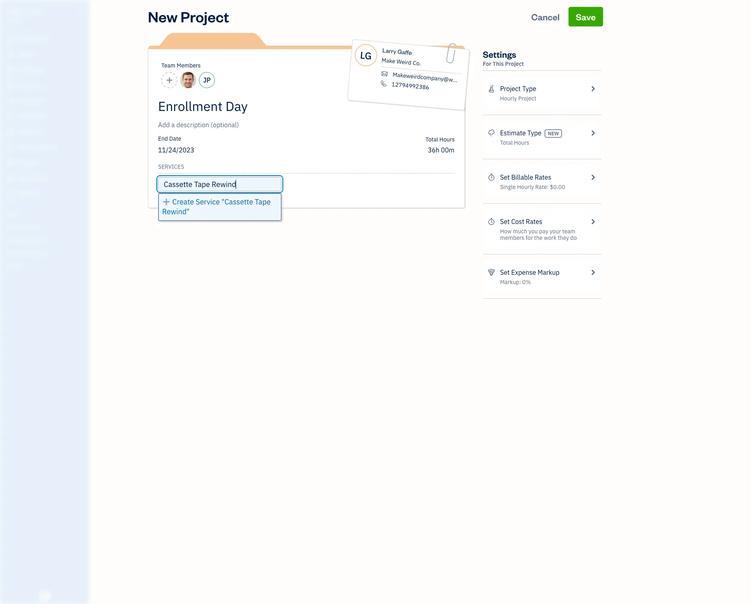 Task type: vqa. For each thing, say whether or not it's contained in the screenshot.
Type associated with Estimate Type
yes



Task type: locate. For each thing, give the bounding box(es) containing it.
hourly project
[[501, 95, 537, 102]]

create service "cassette tape rewind" list box
[[159, 194, 281, 221]]

rates up rate
[[535, 173, 552, 181]]

inc
[[31, 7, 43, 15]]

date
[[169, 135, 181, 142]]

total down estimate
[[501, 139, 513, 146]]

hours
[[440, 136, 455, 143], [515, 139, 530, 146]]

service
[[196, 197, 220, 207]]

Project Description text field
[[158, 120, 382, 130]]

tape
[[255, 197, 271, 207]]

payment image
[[5, 97, 15, 105]]

add team member image
[[166, 75, 173, 85]]

total
[[426, 136, 439, 143], [501, 139, 513, 146]]

settings image
[[6, 263, 87, 269]]

chevronright image
[[590, 173, 597, 182]]

team
[[563, 228, 576, 235]]

set up markup:
[[501, 269, 510, 277]]

"cassette
[[222, 197, 253, 207]]

total hours down estimate
[[501, 139, 530, 146]]

1 vertical spatial timetracking image
[[488, 217, 496, 227]]

end
[[158, 135, 168, 142]]

type for estimate type
[[528, 129, 542, 137]]

create service "cassette tape rewind"
[[162, 197, 271, 216]]

1 set from the top
[[501, 173, 510, 181]]

hourly
[[501, 95, 517, 102], [518, 183, 534, 191]]

$0.00
[[551, 183, 566, 191]]

single
[[501, 183, 516, 191]]

1 horizontal spatial total hours
[[501, 139, 530, 146]]

cancel
[[532, 11, 560, 22]]

0 horizontal spatial hours
[[440, 136, 455, 143]]

0 vertical spatial set
[[501, 173, 510, 181]]

cost
[[512, 218, 525, 226]]

:
[[548, 183, 549, 191]]

rates up you
[[526, 218, 543, 226]]

they
[[558, 234, 570, 242]]

1 chevronright image from the top
[[590, 84, 597, 94]]

type up hourly project
[[523, 85, 537, 93]]

estimate image
[[5, 66, 15, 74]]

project type
[[501, 85, 537, 93]]

2 chevronright image from the top
[[590, 128, 597, 138]]

1 vertical spatial type
[[528, 129, 542, 137]]

jp
[[203, 76, 211, 84]]

expense image
[[5, 113, 15, 121]]

bank connections image
[[6, 250, 87, 256]]

hourly down project type
[[501, 95, 517, 102]]

1 horizontal spatial total
[[501, 139, 513, 146]]

total hours up hourly budget text box
[[426, 136, 455, 143]]

2 timetracking image from the top
[[488, 217, 496, 227]]

timetracking image
[[488, 173, 496, 182], [488, 217, 496, 227]]

timetracking image left billable
[[488, 173, 496, 182]]

3 set from the top
[[501, 269, 510, 277]]

type
[[523, 85, 537, 93], [528, 129, 542, 137]]

new project
[[148, 7, 229, 26]]

how
[[501, 228, 512, 235]]

1 vertical spatial hourly
[[518, 183, 534, 191]]

timetracking image for set billable rates
[[488, 173, 496, 182]]

hours down estimate type
[[515, 139, 530, 146]]

rates
[[535, 173, 552, 181], [526, 218, 543, 226]]

team
[[162, 62, 176, 69]]

1 timetracking image from the top
[[488, 173, 496, 182]]

projects image
[[488, 84, 496, 94]]

set up single
[[501, 173, 510, 181]]

set
[[501, 173, 510, 181], [501, 218, 510, 226], [501, 269, 510, 277]]

turtle inc owner
[[7, 7, 43, 22]]

set up "how"
[[501, 218, 510, 226]]

make
[[382, 56, 396, 65]]

0 vertical spatial timetracking image
[[488, 173, 496, 182]]

rates for set cost rates
[[526, 218, 543, 226]]

larry
[[383, 46, 397, 55]]

rates for set billable rates
[[535, 173, 552, 181]]

hours up hourly budget text box
[[440, 136, 455, 143]]

new
[[148, 7, 178, 26]]

chevronright image for estimate type
[[590, 128, 597, 138]]

report image
[[5, 190, 15, 198]]

Project Name text field
[[158, 98, 382, 114]]

chevronright image
[[590, 84, 597, 94], [590, 128, 597, 138], [590, 217, 597, 227], [590, 268, 597, 277]]

rate
[[536, 183, 548, 191]]

12794992386
[[392, 81, 430, 91]]

hourly down set billable rates
[[518, 183, 534, 191]]

1 horizontal spatial hourly
[[518, 183, 534, 191]]

team members image
[[6, 224, 87, 230]]

0 vertical spatial rates
[[535, 173, 552, 181]]

apps image
[[6, 211, 87, 217]]

members
[[501, 234, 525, 242]]

1 vertical spatial set
[[501, 218, 510, 226]]

3 chevronright image from the top
[[590, 217, 597, 227]]

1 horizontal spatial hours
[[515, 139, 530, 146]]

gaffe
[[398, 48, 413, 57]]

2 set from the top
[[501, 218, 510, 226]]

project
[[181, 7, 229, 26], [506, 60, 524, 68], [501, 85, 521, 93], [519, 95, 537, 102]]

4 chevronright image from the top
[[590, 268, 597, 277]]

0 vertical spatial hourly
[[501, 95, 517, 102]]

you
[[529, 228, 538, 235]]

timetracking image for set cost rates
[[488, 217, 496, 227]]

total up hourly budget text box
[[426, 136, 439, 143]]

project inside settings for this project
[[506, 60, 524, 68]]

estimate type
[[501, 129, 542, 137]]

timetracking image left the cost
[[488, 217, 496, 227]]

1 vertical spatial rates
[[526, 218, 543, 226]]

single hourly rate : $0.00
[[501, 183, 566, 191]]

chevronright image for project type
[[590, 84, 597, 94]]

Hourly Budget text field
[[428, 146, 455, 154]]

0 horizontal spatial total hours
[[426, 136, 455, 143]]

total hours
[[426, 136, 455, 143], [501, 139, 530, 146]]

this
[[493, 60, 504, 68]]

how much you pay your team members for the work they do
[[501, 228, 577, 242]]

2 vertical spatial set
[[501, 269, 510, 277]]

Type to add a service text field
[[159, 178, 281, 191]]

expenses image
[[488, 268, 496, 277]]

much
[[513, 228, 528, 235]]

makeweirdcompany@weird.co
[[393, 71, 471, 85]]

save
[[576, 11, 596, 22]]

type left new
[[528, 129, 542, 137]]

0 vertical spatial type
[[523, 85, 537, 93]]

larry gaffe make weird co.
[[382, 46, 422, 67]]

chevronright image for set cost rates
[[590, 217, 597, 227]]

dashboard image
[[5, 35, 15, 44]]



Task type: describe. For each thing, give the bounding box(es) containing it.
type for project type
[[523, 85, 537, 93]]

members
[[177, 62, 201, 69]]

0 horizontal spatial total
[[426, 136, 439, 143]]

estimates image
[[488, 128, 496, 138]]

envelope image
[[381, 70, 389, 77]]

pay
[[540, 228, 549, 235]]

set expense markup
[[501, 269, 560, 277]]

co.
[[413, 59, 422, 67]]

new
[[548, 131, 559, 137]]

owner
[[7, 16, 21, 22]]

set for set cost rates
[[501, 218, 510, 226]]

chevronright image for set expense markup
[[590, 268, 597, 277]]

estimate
[[501, 129, 526, 137]]

work
[[544, 234, 557, 242]]

cancel button
[[524, 7, 568, 26]]

billable
[[512, 173, 534, 181]]

project image
[[5, 128, 15, 136]]

your
[[550, 228, 562, 235]]

do
[[571, 234, 577, 242]]

plus image
[[162, 197, 171, 207]]

turtle
[[7, 7, 30, 15]]

set billable rates
[[501, 173, 552, 181]]

the
[[535, 234, 543, 242]]

weird
[[397, 58, 412, 66]]

client image
[[5, 51, 15, 59]]

lg
[[360, 48, 373, 62]]

markup:
[[501, 279, 521, 286]]

money image
[[5, 159, 15, 167]]

End date in  format text field
[[158, 146, 257, 154]]

freshbooks image
[[38, 592, 51, 601]]

create
[[172, 197, 194, 207]]

for
[[526, 234, 533, 242]]

markup: 0%
[[501, 279, 532, 286]]

set for set billable rates
[[501, 173, 510, 181]]

0 horizontal spatial hourly
[[501, 95, 517, 102]]

main element
[[0, 0, 110, 605]]

set cost rates
[[501, 218, 543, 226]]

items and services image
[[6, 237, 87, 243]]

expense
[[512, 269, 537, 277]]

rewind"
[[162, 207, 190, 216]]

settings
[[483, 48, 517, 60]]

set for set expense markup
[[501, 269, 510, 277]]

chart image
[[5, 175, 15, 183]]

team members
[[162, 62, 201, 69]]

save button
[[569, 7, 604, 26]]

timer image
[[5, 144, 15, 152]]

invoice image
[[5, 82, 15, 90]]

phone image
[[380, 80, 388, 87]]

0%
[[523, 279, 532, 286]]

markup
[[538, 269, 560, 277]]

end date
[[158, 135, 181, 142]]

for
[[483, 60, 492, 68]]

services
[[158, 163, 184, 170]]

settings for this project
[[483, 48, 524, 68]]



